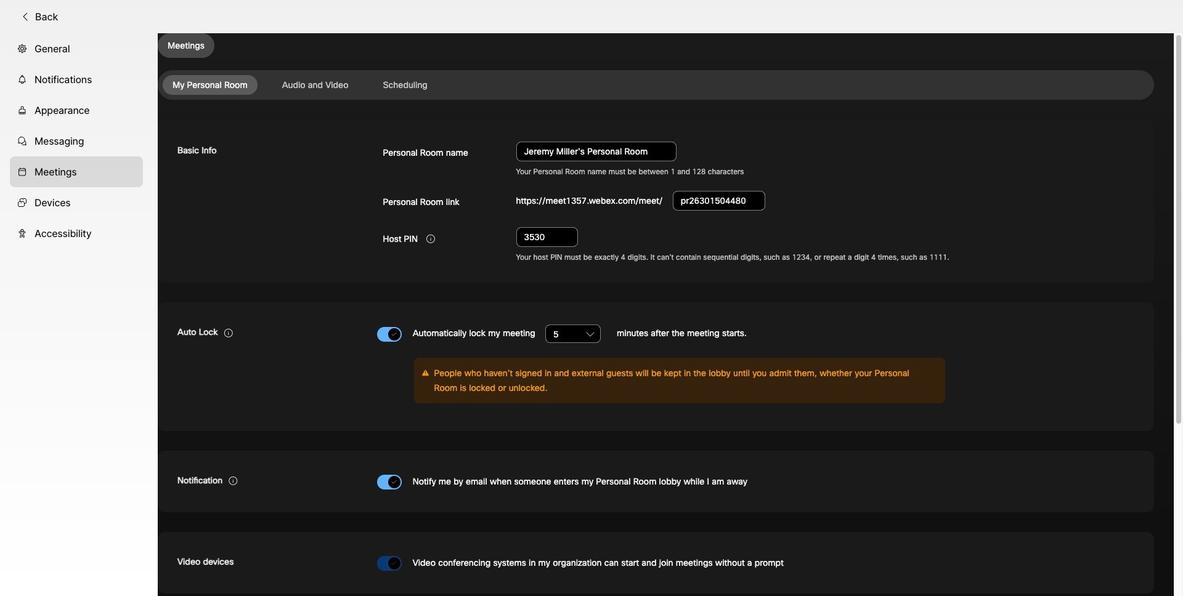 Task type: locate. For each thing, give the bounding box(es) containing it.
general tab
[[10, 33, 143, 64]]

appearance tab
[[10, 95, 143, 126]]

devices tab
[[10, 187, 143, 218]]



Task type: describe. For each thing, give the bounding box(es) containing it.
messaging tab
[[10, 126, 143, 156]]

accessibility tab
[[10, 218, 143, 249]]

meetings tab
[[10, 156, 143, 187]]

settings navigation
[[0, 33, 158, 596]]

notifications tab
[[10, 64, 143, 95]]



Task type: vqa. For each thing, say whether or not it's contained in the screenshot.
Webex "TAB LIST"
no



